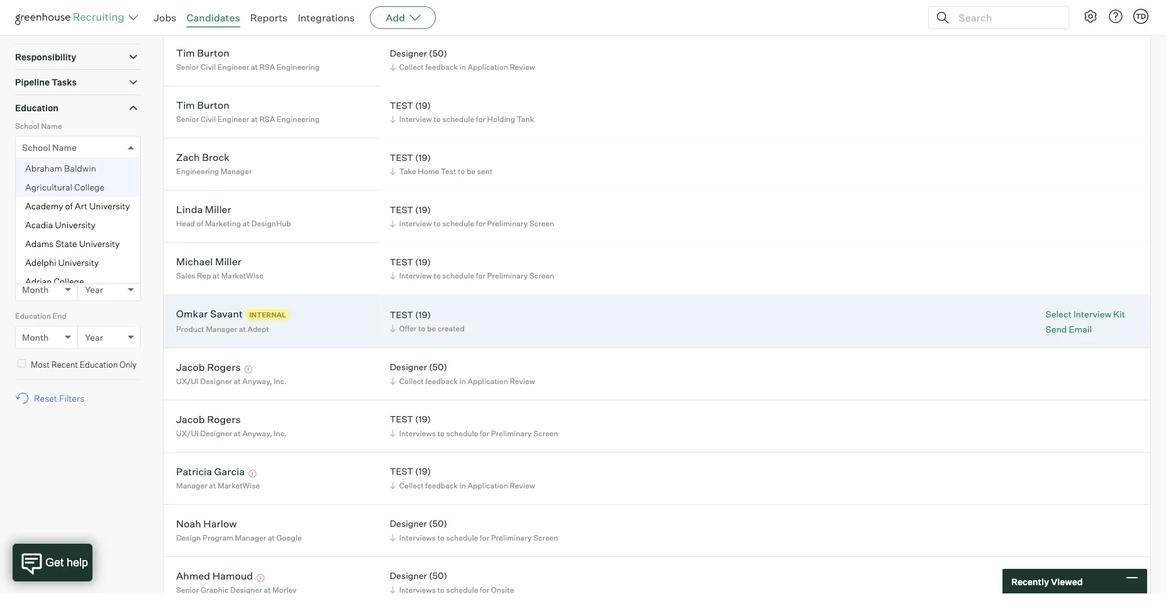 Task type: describe. For each thing, give the bounding box(es) containing it.
linda miller link
[[176, 203, 231, 218]]

profile details
[[15, 0, 75, 11]]

at down jacob rogers in the left of the page
[[234, 377, 241, 386]]

ahmed hamoud has been in onsite for more than 21 days image
[[255, 575, 266, 582]]

savant
[[210, 308, 243, 320]]

omkar savant link
[[176, 308, 243, 322]]

send
[[1046, 324, 1067, 335]]

designer (50) collect feedback in application review for ux/ui designer at anyway, inc.
[[390, 362, 535, 386]]

degree element
[[15, 168, 141, 215]]

michael miller link
[[176, 256, 242, 270]]

only
[[120, 360, 137, 370]]

holding
[[487, 115, 515, 124]]

interview for michael miller
[[399, 271, 432, 281]]

review inside collect feedback in application review link
[[510, 10, 535, 20]]

add button
[[370, 6, 436, 29]]

burton for test
[[197, 99, 230, 111]]

michael miller sales rep at marketwise
[[176, 256, 264, 281]]

(50) for senior civil engineer at rsa engineering
[[429, 48, 447, 59]]

reports
[[250, 11, 288, 24]]

interviews for noah harlow
[[399, 533, 436, 543]]

application for manager at marketwise
[[468, 481, 508, 491]]

created
[[438, 324, 465, 333]]

to for jacob rogers
[[438, 429, 445, 438]]

reports link
[[250, 11, 288, 24]]

1 in from the top
[[460, 10, 466, 20]]

reset
[[34, 393, 57, 404]]

marketwise inside michael miller sales rep at marketwise
[[221, 271, 264, 281]]

test (19) interview to schedule for holding tank
[[390, 100, 534, 124]]

2 jacob rogers link from the top
[[176, 413, 241, 428]]

designer (50) collect feedback in application review for senior civil engineer at rsa engineering
[[390, 48, 535, 72]]

to for noah harlow
[[438, 533, 445, 543]]

(19) inside test (19) offer to be created
[[415, 309, 431, 320]]

integrations
[[298, 11, 355, 24]]

collect feedback in application review link for senior civil engineer at rsa engineering
[[388, 61, 539, 73]]

for for michael miller
[[476, 271, 486, 281]]

university inside adams state university option
[[79, 238, 120, 249]]

tim for designer
[[176, 47, 195, 59]]

interviews for jacob rogers
[[399, 429, 436, 438]]

patricia garcia link
[[176, 465, 245, 480]]

preliminary for jacob rogers
[[491, 429, 532, 438]]

interview to schedule for preliminary screen link for linda miller
[[388, 218, 558, 230]]

greenhouse recruiting image
[[15, 10, 128, 25]]

discipline element
[[15, 215, 141, 263]]

university inside academy of art university option
[[89, 201, 130, 212]]

engineer for test (19)
[[218, 115, 249, 124]]

linda
[[176, 203, 203, 216]]

agricultural
[[25, 182, 72, 193]]

n/a
[[215, 10, 229, 20]]

0 vertical spatial school
[[15, 122, 39, 131]]

adept
[[248, 324, 269, 334]]

most recent education only
[[31, 360, 137, 370]]

(19) for zach brock
[[415, 152, 431, 163]]

burton for designer
[[197, 47, 230, 59]]

designer (50) interviews to schedule for preliminary screen
[[390, 519, 558, 543]]

td button
[[1131, 6, 1152, 26]]

(19) for michael miller
[[415, 257, 431, 268]]

adelphi university option
[[16, 253, 140, 272]]

tim for test
[[176, 99, 195, 111]]

education for education end
[[15, 312, 51, 321]]

senior for designer (50)
[[176, 62, 199, 72]]

for for linda miller
[[476, 219, 486, 229]]

adams state university
[[25, 238, 120, 249]]

adrian college
[[25, 276, 84, 287]]

screen for jacob rogers
[[534, 429, 558, 438]]

send email link
[[1046, 323, 1126, 335]]

select interview kit link
[[1046, 308, 1126, 321]]

engineering for designer (50)
[[277, 62, 320, 72]]

designer inside designer (50) interviews to schedule for preliminary screen
[[390, 519, 427, 530]]

be inside test (19) offer to be created
[[427, 324, 436, 333]]

recently
[[1012, 577, 1050, 588]]

marketing
[[205, 219, 241, 229]]

academy of art university
[[25, 201, 130, 212]]

ahmed
[[176, 570, 210, 582]]

0 vertical spatial degree
[[15, 169, 41, 179]]

for for tim burton
[[476, 115, 486, 124]]

rogers for jacob rogers
[[207, 361, 241, 374]]

manager at marketwise
[[176, 481, 260, 491]]

acadia university
[[25, 219, 96, 230]]

candidates link
[[187, 11, 240, 24]]

tim burton link for test
[[176, 99, 230, 113]]

take
[[399, 167, 416, 176]]

for for jacob rogers
[[480, 429, 490, 438]]

harlow
[[203, 518, 237, 530]]

pipeline
[[15, 77, 50, 88]]

feedback for manager at marketwise
[[426, 481, 458, 491]]

interviews to schedule for preliminary screen link for rogers
[[388, 428, 562, 440]]

garcia
[[214, 465, 245, 478]]

linda miller head of marketing at designhub
[[176, 203, 291, 229]]

manager inside zach brock engineering manager
[[221, 167, 252, 176]]

1 vertical spatial name
[[52, 142, 77, 153]]

abraham baldwin agricultural college option
[[16, 159, 140, 197]]

month for start
[[22, 285, 49, 296]]

select
[[1046, 309, 1072, 320]]

zach
[[176, 151, 200, 164]]

at down reports
[[251, 62, 258, 72]]

schedule for tim burton
[[443, 115, 475, 124]]

michael
[[176, 256, 213, 268]]

schedule for noah harlow
[[446, 533, 478, 543]]

engineer for designer (50)
[[218, 62, 249, 72]]

0 vertical spatial name
[[41, 122, 62, 131]]

patricia garcia has been in application review for more than 5 days image
[[247, 470, 258, 478]]

jobs link
[[154, 11, 177, 24]]

manager inside 'noah harlow design program manager at google'
[[235, 533, 266, 543]]

to for linda miller
[[434, 219, 441, 229]]

university inside acadia university 'option'
[[55, 219, 96, 230]]

adelphi university
[[25, 257, 99, 268]]

profile
[[15, 0, 43, 11]]

for for noah harlow
[[480, 533, 490, 543]]

school name element
[[15, 120, 141, 291]]

td
[[1136, 12, 1147, 20]]

designer inside jacob rogers ux/ui designer at anyway, inc.
[[200, 429, 232, 438]]

jacob for jacob rogers
[[176, 361, 205, 374]]

student
[[176, 10, 205, 20]]

ux/ui designer at anyway, inc.
[[176, 377, 287, 386]]

screen for michael miller
[[530, 271, 555, 281]]

offer
[[399, 324, 417, 333]]

product
[[176, 324, 204, 334]]

home
[[418, 167, 439, 176]]

rogers for jacob rogers ux/ui designer at anyway, inc.
[[207, 413, 241, 426]]

tasks
[[52, 77, 77, 88]]

none field inside school name element
[[22, 137, 25, 158]]

test for zach brock
[[390, 152, 413, 163]]

education for education start
[[15, 264, 51, 274]]

civil for designer (50)
[[201, 62, 216, 72]]

test inside test (19) offer to be created
[[390, 309, 413, 320]]

noah
[[176, 518, 201, 530]]

test
[[441, 167, 456, 176]]

acadia
[[25, 219, 53, 230]]

test for michael miller
[[390, 257, 413, 268]]

schedule for michael miller
[[443, 271, 475, 281]]

test (19) interviews to schedule for preliminary screen
[[390, 414, 558, 438]]

collect feedback in application review
[[399, 10, 535, 20]]

Search text field
[[956, 8, 1058, 27]]

0 vertical spatial school name
[[15, 122, 62, 131]]

at down patricia garcia link
[[209, 481, 216, 491]]

responsibility
[[15, 51, 76, 62]]

omkar
[[176, 308, 208, 320]]

adams
[[25, 238, 54, 249]]

adrian
[[25, 276, 52, 287]]

patricia
[[176, 465, 212, 478]]

baldwin
[[64, 163, 96, 174]]

miller for michael miller
[[215, 256, 242, 268]]

td button
[[1134, 9, 1149, 24]]

adams state university option
[[16, 235, 140, 253]]

offer to be created link
[[388, 323, 468, 335]]

review for manager at marketwise
[[510, 481, 535, 491]]

interview inside select interview kit send email
[[1074, 309, 1112, 320]]

rsa for designer (50)
[[260, 62, 275, 72]]

program
[[203, 533, 233, 543]]

internal
[[249, 311, 286, 319]]

month for end
[[22, 332, 49, 343]]

adelphi
[[25, 257, 56, 268]]

student at n/a
[[176, 10, 229, 20]]

select interview kit send email
[[1046, 309, 1126, 335]]

rep
[[197, 271, 211, 281]]

jobs
[[154, 11, 177, 24]]

screen for linda miller
[[530, 219, 555, 229]]



Task type: vqa. For each thing, say whether or not it's contained in the screenshot.
Noah at the bottom left
yes



Task type: locate. For each thing, give the bounding box(es) containing it.
burton
[[197, 47, 230, 59], [197, 99, 230, 111]]

anyway, inside jacob rogers ux/ui designer at anyway, inc.
[[242, 429, 272, 438]]

art
[[75, 201, 87, 212]]

configure image
[[1084, 9, 1099, 24]]

screen for noah harlow
[[534, 533, 558, 543]]

Most Recent Education Only checkbox
[[18, 360, 26, 368]]

2 inc. from the top
[[274, 429, 287, 438]]

application inside test (19) collect feedback in application review
[[468, 481, 508, 491]]

college inside abraham baldwin agricultural college
[[74, 182, 105, 193]]

tim burton senior civil engineer at rsa engineering up brock at the top left of page
[[176, 99, 320, 124]]

1 vertical spatial year
[[85, 332, 103, 343]]

1 vertical spatial jacob rogers link
[[176, 413, 241, 428]]

tim burton link up "zach brock" link
[[176, 99, 230, 113]]

education down 'pipeline'
[[15, 102, 59, 113]]

school up abraham
[[22, 142, 50, 153]]

senior for test (19)
[[176, 115, 199, 124]]

test for linda miller
[[390, 204, 413, 215]]

0 vertical spatial jacob
[[176, 361, 205, 374]]

adrian college option
[[16, 272, 140, 291]]

collect feedback in application review link for ux/ui designer at anyway, inc.
[[388, 375, 539, 387]]

7 (19) from the top
[[415, 466, 431, 477]]

engineering
[[277, 62, 320, 72], [277, 115, 320, 124], [176, 167, 219, 176]]

collect inside test (19) collect feedback in application review
[[399, 481, 424, 491]]

0 vertical spatial engineering
[[277, 62, 320, 72]]

to inside test (19) interview to schedule for holding tank
[[434, 115, 441, 124]]

1 vertical spatial senior
[[176, 115, 199, 124]]

2 feedback from the top
[[426, 62, 458, 72]]

add
[[386, 11, 405, 24]]

3 feedback from the top
[[426, 377, 458, 386]]

civil for test (19)
[[201, 115, 216, 124]]

7 test from the top
[[390, 466, 413, 477]]

3 (19) from the top
[[415, 204, 431, 215]]

discipline down acadia
[[22, 237, 63, 248]]

interview for tim burton
[[399, 115, 432, 124]]

2 tim burton link from the top
[[176, 99, 230, 113]]

1 vertical spatial engineering
[[277, 115, 320, 124]]

list box
[[16, 159, 140, 291]]

review inside test (19) collect feedback in application review
[[510, 481, 535, 491]]

designhub
[[251, 219, 291, 229]]

1 burton from the top
[[197, 47, 230, 59]]

manager down savant
[[206, 324, 237, 334]]

0 vertical spatial tim burton link
[[176, 47, 230, 61]]

2 engineer from the top
[[218, 115, 249, 124]]

in for ux/ui designer at anyway, inc.
[[460, 377, 466, 386]]

abraham baldwin agricultural college
[[25, 163, 105, 193]]

for inside test (19) interview to schedule for holding tank
[[476, 115, 486, 124]]

designer (50) collect feedback in application review down created on the left bottom of page
[[390, 362, 535, 386]]

academy
[[25, 201, 63, 212]]

tank
[[517, 115, 534, 124]]

education left end
[[15, 312, 51, 321]]

(19) inside test (19) interview to schedule for holding tank
[[415, 100, 431, 111]]

1 vertical spatial rogers
[[207, 413, 241, 426]]

reset filters
[[34, 393, 84, 404]]

4 test from the top
[[390, 257, 413, 268]]

0 vertical spatial be
[[467, 167, 476, 176]]

(50) down test (19) collect feedback in application review
[[429, 519, 447, 530]]

4 feedback from the top
[[426, 481, 458, 491]]

1 vertical spatial interviews to schedule for preliminary screen link
[[388, 532, 562, 544]]

review for ux/ui designer at anyway, inc.
[[510, 377, 535, 386]]

4 in from the top
[[460, 481, 466, 491]]

test (19) interview to schedule for preliminary screen
[[390, 204, 555, 229], [390, 257, 555, 281]]

screen inside test (19) interviews to schedule for preliminary screen
[[534, 429, 558, 438]]

year for education start
[[85, 285, 103, 296]]

rsa for test (19)
[[260, 115, 275, 124]]

patricia garcia
[[176, 465, 245, 478]]

engineer up brock at the top left of page
[[218, 115, 249, 124]]

university down adams state university option
[[58, 257, 99, 268]]

at up zach brock engineering manager
[[251, 115, 258, 124]]

education left only
[[80, 360, 118, 370]]

1 vertical spatial discipline
[[22, 237, 63, 248]]

1 vertical spatial engineer
[[218, 115, 249, 124]]

1 interview to schedule for preliminary screen link from the top
[[388, 218, 558, 230]]

4 (50) from the top
[[429, 571, 447, 582]]

3 in from the top
[[460, 377, 466, 386]]

jacob down product
[[176, 361, 205, 374]]

jacob rogers link
[[176, 361, 241, 375], [176, 413, 241, 428]]

in up test (19) interviews to schedule for preliminary screen
[[460, 377, 466, 386]]

1 vertical spatial burton
[[197, 99, 230, 111]]

(19) for linda miller
[[415, 204, 431, 215]]

rogers inside jacob rogers ux/ui designer at anyway, inc.
[[207, 413, 241, 426]]

1 vertical spatial month
[[22, 332, 49, 343]]

in up designer (50) interviews to schedule for preliminary screen
[[460, 481, 466, 491]]

1 anyway, from the top
[[242, 377, 272, 386]]

1 vertical spatial of
[[197, 219, 203, 229]]

collect for ux/ui designer at anyway, inc.
[[399, 377, 424, 386]]

0 vertical spatial anyway,
[[242, 377, 272, 386]]

ux/ui up 'patricia'
[[176, 429, 199, 438]]

ux/ui down jacob rogers in the left of the page
[[176, 377, 199, 386]]

list box inside school name element
[[16, 159, 140, 291]]

4 (19) from the top
[[415, 257, 431, 268]]

1 application from the top
[[468, 10, 508, 20]]

3 test from the top
[[390, 204, 413, 215]]

5 test from the top
[[390, 309, 413, 320]]

preliminary for noah harlow
[[491, 533, 532, 543]]

month down education end at the left of page
[[22, 332, 49, 343]]

engineering for test (19)
[[277, 115, 320, 124]]

collect feedback in application review link
[[388, 9, 539, 21], [388, 61, 539, 73], [388, 375, 539, 387], [388, 480, 539, 492]]

for inside test (19) interviews to schedule for preliminary screen
[[480, 429, 490, 438]]

(50) inside designer (50) interviews to schedule for preliminary screen
[[429, 519, 447, 530]]

college down start
[[54, 276, 84, 287]]

0 vertical spatial inc.
[[274, 377, 287, 386]]

application for senior civil engineer at rsa engineering
[[468, 62, 508, 72]]

year for education end
[[85, 332, 103, 343]]

in
[[460, 10, 466, 20], [460, 62, 466, 72], [460, 377, 466, 386], [460, 481, 466, 491]]

0 vertical spatial jacob rogers link
[[176, 361, 241, 375]]

manager right program at left
[[235, 533, 266, 543]]

senior down student
[[176, 62, 199, 72]]

for
[[476, 115, 486, 124], [476, 219, 486, 229], [476, 271, 486, 281], [480, 429, 490, 438], [480, 533, 490, 543]]

marketwise down garcia
[[218, 481, 260, 491]]

0 vertical spatial college
[[74, 182, 105, 193]]

0 vertical spatial rogers
[[207, 361, 241, 374]]

collect feedback in application review link for student at n/a
[[388, 9, 539, 21]]

interviews to schedule for preliminary screen link for harlow
[[388, 532, 562, 544]]

6 test from the top
[[390, 414, 413, 425]]

1 horizontal spatial of
[[197, 219, 203, 229]]

test inside test (19) take home test to be sent
[[390, 152, 413, 163]]

marketwise down michael miller link
[[221, 271, 264, 281]]

tim burton link for designer
[[176, 47, 230, 61]]

of down linda miller link
[[197, 219, 203, 229]]

0 vertical spatial designer (50) collect feedback in application review
[[390, 48, 535, 72]]

list box containing abraham baldwin agricultural college
[[16, 159, 140, 291]]

1 tim burton senior civil engineer at rsa engineering from the top
[[176, 47, 320, 72]]

1 tim burton link from the top
[[176, 47, 230, 61]]

1 vertical spatial tim burton link
[[176, 99, 230, 113]]

1 vertical spatial designer (50) collect feedback in application review
[[390, 362, 535, 386]]

of inside the linda miller head of marketing at designhub
[[197, 219, 203, 229]]

1 vertical spatial test (19) interview to schedule for preliminary screen
[[390, 257, 555, 281]]

university down academy of art university option
[[55, 219, 96, 230]]

at left n/a
[[206, 10, 213, 20]]

1 vertical spatial tim
[[176, 99, 195, 111]]

4 collect feedback in application review link from the top
[[388, 480, 539, 492]]

2 senior from the top
[[176, 115, 199, 124]]

at inside 'noah harlow design program manager at google'
[[268, 533, 275, 543]]

to up test (19) take home test to be sent at the top left of the page
[[434, 115, 441, 124]]

schedule up created on the left bottom of page
[[443, 271, 475, 281]]

1 interviews from the top
[[399, 429, 436, 438]]

schedule inside designer (50) interviews to schedule for preliminary screen
[[446, 533, 478, 543]]

3 review from the top
[[510, 377, 535, 386]]

0 horizontal spatial be
[[427, 324, 436, 333]]

sent
[[477, 167, 493, 176]]

school down 'pipeline'
[[15, 122, 39, 131]]

to inside test (19) offer to be created
[[418, 324, 426, 333]]

feedback up test (19) interview to schedule for holding tank
[[426, 62, 458, 72]]

to inside test (19) take home test to be sent
[[458, 167, 465, 176]]

to right test
[[458, 167, 465, 176]]

4 collect from the top
[[399, 481, 424, 491]]

interview to schedule for preliminary screen link
[[388, 218, 558, 230], [388, 270, 558, 282]]

to for tim burton
[[434, 115, 441, 124]]

2 rogers from the top
[[207, 413, 241, 426]]

2 designer (50) collect feedback in application review from the top
[[390, 362, 535, 386]]

recently viewed
[[1012, 577, 1083, 588]]

1 jacob from the top
[[176, 361, 205, 374]]

schedule inside test (19) interviews to schedule for preliminary screen
[[446, 429, 478, 438]]

schedule for linda miller
[[443, 219, 475, 229]]

discipline
[[15, 217, 50, 226], [22, 237, 63, 248]]

feedback inside test (19) collect feedback in application review
[[426, 481, 458, 491]]

4 review from the top
[[510, 481, 535, 491]]

0 vertical spatial civil
[[201, 62, 216, 72]]

jacob up 'patricia'
[[176, 413, 205, 426]]

test inside test (19) interviews to schedule for preliminary screen
[[390, 414, 413, 425]]

(19) for jacob rogers
[[415, 414, 431, 425]]

candidates
[[187, 11, 240, 24]]

acadia university option
[[16, 216, 140, 235]]

in inside test (19) collect feedback in application review
[[460, 481, 466, 491]]

screen inside designer (50) interviews to schedule for preliminary screen
[[534, 533, 558, 543]]

noah harlow link
[[176, 518, 237, 532]]

name up baldwin
[[52, 142, 77, 153]]

designer (50) collect feedback in application review down collect feedback in application review
[[390, 48, 535, 72]]

month down "education start" at the top left of page
[[22, 285, 49, 296]]

miller right the michael
[[215, 256, 242, 268]]

college up art
[[74, 182, 105, 193]]

tim burton senior civil engineer at rsa engineering down reports link
[[176, 47, 320, 72]]

1 feedback from the top
[[426, 10, 458, 20]]

1 tim from the top
[[176, 47, 195, 59]]

interview for linda miller
[[399, 219, 432, 229]]

0 vertical spatial interviews to schedule for preliminary screen link
[[388, 428, 562, 440]]

1 review from the top
[[510, 10, 535, 20]]

miller inside michael miller sales rep at marketwise
[[215, 256, 242, 268]]

to for michael miller
[[434, 271, 441, 281]]

review for senior civil engineer at rsa engineering
[[510, 62, 535, 72]]

recent
[[52, 360, 78, 370]]

0 vertical spatial engineer
[[218, 62, 249, 72]]

tim burton senior civil engineer at rsa engineering
[[176, 47, 320, 72], [176, 99, 320, 124]]

1 (19) from the top
[[415, 100, 431, 111]]

feedback for ux/ui designer at anyway, inc.
[[426, 377, 458, 386]]

manager
[[221, 167, 252, 176], [206, 324, 237, 334], [176, 481, 208, 491], [235, 533, 266, 543]]

1 interviews to schedule for preliminary screen link from the top
[[388, 428, 562, 440]]

education start
[[15, 264, 70, 274]]

school name
[[15, 122, 62, 131], [22, 142, 77, 153]]

head
[[176, 219, 195, 229]]

pipeline tasks
[[15, 77, 77, 88]]

(19) inside test (19) collect feedback in application review
[[415, 466, 431, 477]]

feedback for senior civil engineer at rsa engineering
[[426, 62, 458, 72]]

4 application from the top
[[468, 481, 508, 491]]

interview to schedule for holding tank link
[[388, 113, 538, 125]]

miller for linda miller
[[205, 203, 231, 216]]

sales
[[176, 271, 195, 281]]

of left art
[[65, 201, 73, 212]]

burton down candidates
[[197, 47, 230, 59]]

college inside option
[[54, 276, 84, 287]]

interview to schedule for preliminary screen link for michael miller
[[388, 270, 558, 282]]

senior up zach
[[176, 115, 199, 124]]

collect for senior civil engineer at rsa engineering
[[399, 62, 424, 72]]

kit
[[1114, 309, 1126, 320]]

1 vertical spatial degree
[[22, 190, 52, 201]]

tim burton senior civil engineer at rsa engineering for designer
[[176, 47, 320, 72]]

3 (50) from the top
[[429, 519, 447, 530]]

noah harlow design program manager at google
[[176, 518, 302, 543]]

schedule up designer (50)
[[446, 533, 478, 543]]

test inside test (19) interview to schedule for holding tank
[[390, 100, 413, 111]]

name up abraham
[[41, 122, 62, 131]]

jacob rogers ux/ui designer at anyway, inc.
[[176, 413, 287, 438]]

1 ux/ui from the top
[[176, 377, 199, 386]]

details
[[45, 0, 75, 11]]

(19) inside test (19) take home test to be sent
[[415, 152, 431, 163]]

3 application from the top
[[468, 377, 508, 386]]

6 (19) from the top
[[415, 414, 431, 425]]

year down adelphi university option
[[85, 285, 103, 296]]

ux/ui
[[176, 377, 199, 386], [176, 429, 199, 438]]

to inside test (19) interviews to schedule for preliminary screen
[[438, 429, 445, 438]]

schedule down test
[[443, 219, 475, 229]]

degree
[[15, 169, 41, 179], [22, 190, 52, 201]]

test for jacob rogers
[[390, 414, 413, 425]]

2 interviews to schedule for preliminary screen link from the top
[[388, 532, 562, 544]]

to
[[434, 115, 441, 124], [458, 167, 465, 176], [434, 219, 441, 229], [434, 271, 441, 281], [418, 324, 426, 333], [438, 429, 445, 438], [438, 533, 445, 543]]

schedule for jacob rogers
[[446, 429, 478, 438]]

collect
[[399, 10, 424, 20], [399, 62, 424, 72], [399, 377, 424, 386], [399, 481, 424, 491]]

1 vertical spatial be
[[427, 324, 436, 333]]

1 test (19) interview to schedule for preliminary screen from the top
[[390, 204, 555, 229]]

interview down take
[[399, 219, 432, 229]]

preliminary for michael miller
[[487, 271, 528, 281]]

1 vertical spatial civil
[[201, 115, 216, 124]]

interview up send email link
[[1074, 309, 1112, 320]]

manager down 'patricia'
[[176, 481, 208, 491]]

degree down abraham
[[22, 190, 52, 201]]

to up test (19) offer to be created
[[434, 271, 441, 281]]

be
[[467, 167, 476, 176], [427, 324, 436, 333]]

0 vertical spatial tim burton senior civil engineer at rsa engineering
[[176, 47, 320, 72]]

education for education
[[15, 102, 59, 113]]

interviews to schedule for preliminary screen link down test (19) collect feedback in application review
[[388, 532, 562, 544]]

be left 'sent' at top
[[467, 167, 476, 176]]

1 collect from the top
[[399, 10, 424, 20]]

2 burton from the top
[[197, 99, 230, 111]]

in for senior civil engineer at rsa engineering
[[460, 62, 466, 72]]

schedule left holding
[[443, 115, 475, 124]]

at inside michael miller sales rep at marketwise
[[213, 271, 220, 281]]

tim burton senior civil engineer at rsa engineering for test
[[176, 99, 320, 124]]

0 vertical spatial test (19) interview to schedule for preliminary screen
[[390, 204, 555, 229]]

2 interview to schedule for preliminary screen link from the top
[[388, 270, 558, 282]]

tim down student
[[176, 47, 195, 59]]

test (19) interview to schedule for preliminary screen for michael miller
[[390, 257, 555, 281]]

at left adept
[[239, 324, 246, 334]]

0 vertical spatial of
[[65, 201, 73, 212]]

preliminary inside test (19) interviews to schedule for preliminary screen
[[491, 429, 532, 438]]

(50) for design program manager at google
[[429, 519, 447, 530]]

to right offer
[[418, 324, 426, 333]]

2 test (19) interview to schedule for preliminary screen from the top
[[390, 257, 555, 281]]

1 vertical spatial jacob
[[176, 413, 205, 426]]

feedback up designer (50) interviews to schedule for preliminary screen
[[426, 481, 458, 491]]

civil down candidates link
[[201, 62, 216, 72]]

burton up brock at the top left of page
[[197, 99, 230, 111]]

0 vertical spatial year
[[85, 285, 103, 296]]

1 vertical spatial anyway,
[[242, 429, 272, 438]]

1 vertical spatial interviews
[[399, 533, 436, 543]]

engineer down candidates link
[[218, 62, 249, 72]]

hamoud
[[212, 570, 253, 582]]

test inside test (19) collect feedback in application review
[[390, 466, 413, 477]]

0 vertical spatial discipline
[[15, 217, 50, 226]]

2 (50) from the top
[[429, 362, 447, 373]]

interview inside test (19) interview to schedule for holding tank
[[399, 115, 432, 124]]

interview up test (19) offer to be created
[[399, 271, 432, 281]]

test (19) take home test to be sent
[[390, 152, 493, 176]]

1 rogers from the top
[[207, 361, 241, 374]]

2 in from the top
[[460, 62, 466, 72]]

jacob rogers link down ux/ui designer at anyway, inc.
[[176, 413, 241, 428]]

collect feedback in application review link for manager at marketwise
[[388, 480, 539, 492]]

engineering inside zach brock engineering manager
[[176, 167, 219, 176]]

in up test (19) interview to schedule for holding tank
[[460, 62, 466, 72]]

feedback down created on the left bottom of page
[[426, 377, 458, 386]]

1 designer (50) collect feedback in application review from the top
[[390, 48, 535, 72]]

2 jacob from the top
[[176, 413, 205, 426]]

university inside adelphi university option
[[58, 257, 99, 268]]

1 senior from the top
[[176, 62, 199, 72]]

(50) down collect feedback in application review
[[429, 48, 447, 59]]

interview up test (19) take home test to be sent at the top left of the page
[[399, 115, 432, 124]]

(50) down "offer to be created" link
[[429, 362, 447, 373]]

university right art
[[89, 201, 130, 212]]

interview to schedule for preliminary screen link down 'sent' at top
[[388, 218, 558, 230]]

viewed
[[1051, 577, 1083, 588]]

at right marketing
[[243, 219, 250, 229]]

filters
[[59, 393, 84, 404]]

at inside jacob rogers ux/ui designer at anyway, inc.
[[234, 429, 241, 438]]

application for ux/ui designer at anyway, inc.
[[468, 377, 508, 386]]

to inside designer (50) interviews to schedule for preliminary screen
[[438, 533, 445, 543]]

in right add popup button
[[460, 10, 466, 20]]

1 month from the top
[[22, 285, 49, 296]]

2 ux/ui from the top
[[176, 429, 199, 438]]

education
[[15, 102, 59, 113], [15, 264, 51, 274], [15, 312, 51, 321], [80, 360, 118, 370]]

jacob rogers has been in application review for more than 5 days image
[[243, 366, 254, 374]]

be inside test (19) take home test to be sent
[[467, 167, 476, 176]]

screen
[[530, 219, 555, 229], [530, 271, 555, 281], [534, 429, 558, 438], [534, 533, 558, 543]]

1 vertical spatial inc.
[[274, 429, 287, 438]]

test for tim burton
[[390, 100, 413, 111]]

jacob rogers
[[176, 361, 241, 374]]

1 year from the top
[[85, 285, 103, 296]]

abraham
[[25, 163, 62, 174]]

(50) down designer (50) interviews to schedule for preliminary screen
[[429, 571, 447, 582]]

0 horizontal spatial of
[[65, 201, 73, 212]]

academy of art university option
[[16, 197, 140, 216]]

1 horizontal spatial be
[[467, 167, 476, 176]]

0 vertical spatial miller
[[205, 203, 231, 216]]

2 civil from the top
[[201, 115, 216, 124]]

2 application from the top
[[468, 62, 508, 72]]

3 collect from the top
[[399, 377, 424, 386]]

(50) for ux/ui designer at anyway, inc.
[[429, 362, 447, 373]]

anyway,
[[242, 377, 272, 386], [242, 429, 272, 438]]

interview
[[399, 115, 432, 124], [399, 219, 432, 229], [399, 271, 432, 281], [1074, 309, 1112, 320]]

1 vertical spatial rsa
[[260, 115, 275, 124]]

2 month from the top
[[22, 332, 49, 343]]

2 year from the top
[[85, 332, 103, 343]]

brock
[[202, 151, 230, 164]]

education up adrian
[[15, 264, 51, 274]]

jacob rogers link up ux/ui designer at anyway, inc.
[[176, 361, 241, 375]]

5 (19) from the top
[[415, 309, 431, 320]]

take home test to be sent link
[[388, 166, 496, 178]]

preliminary for linda miller
[[487, 219, 528, 229]]

2 review from the top
[[510, 62, 535, 72]]

feedback
[[426, 10, 458, 20], [426, 62, 458, 72], [426, 377, 458, 386], [426, 481, 458, 491]]

(19) inside test (19) interviews to schedule for preliminary screen
[[415, 414, 431, 425]]

discipline down academy
[[15, 217, 50, 226]]

interviews to schedule for preliminary screen link up test (19) collect feedback in application review
[[388, 428, 562, 440]]

1 engineer from the top
[[218, 62, 249, 72]]

2 interviews from the top
[[399, 533, 436, 543]]

1 test from the top
[[390, 100, 413, 111]]

designer
[[390, 48, 427, 59], [390, 362, 427, 373], [200, 377, 232, 386], [200, 429, 232, 438], [390, 519, 427, 530], [390, 571, 427, 582]]

of inside option
[[65, 201, 73, 212]]

1 vertical spatial interview to schedule for preliminary screen link
[[388, 270, 558, 282]]

0 vertical spatial ux/ui
[[176, 377, 199, 386]]

1 vertical spatial ux/ui
[[176, 429, 199, 438]]

interviews
[[399, 429, 436, 438], [399, 533, 436, 543]]

tim up zach
[[176, 99, 195, 111]]

0 vertical spatial marketwise
[[221, 271, 264, 281]]

for inside designer (50) interviews to schedule for preliminary screen
[[480, 533, 490, 543]]

1 vertical spatial school name
[[22, 142, 77, 153]]

to down the take home test to be sent link
[[434, 219, 441, 229]]

test (19) interview to schedule for preliminary screen for linda miller
[[390, 204, 555, 229]]

1 inc. from the top
[[274, 377, 287, 386]]

tim burton link
[[176, 47, 230, 61], [176, 99, 230, 113]]

1 rsa from the top
[[260, 62, 275, 72]]

2 anyway, from the top
[[242, 429, 272, 438]]

collect for manager at marketwise
[[399, 481, 424, 491]]

interview to schedule for preliminary screen link up created on the left bottom of page
[[388, 270, 558, 282]]

ahmed hamoud
[[176, 570, 253, 582]]

to up designer (50)
[[438, 533, 445, 543]]

0 vertical spatial interview to schedule for preliminary screen link
[[388, 218, 558, 230]]

end
[[53, 312, 67, 321]]

(19) for tim burton
[[415, 100, 431, 111]]

tim burton link down candidates
[[176, 47, 230, 61]]

rogers down ux/ui designer at anyway, inc.
[[207, 413, 241, 426]]

3 collect feedback in application review link from the top
[[388, 375, 539, 387]]

jacob for jacob rogers ux/ui designer at anyway, inc.
[[176, 413, 205, 426]]

0 vertical spatial interviews
[[399, 429, 436, 438]]

schedule up test (19) collect feedback in application review
[[446, 429, 478, 438]]

0 vertical spatial tim
[[176, 47, 195, 59]]

2 tim burton senior civil engineer at rsa engineering from the top
[[176, 99, 320, 124]]

anyway, up patricia garcia has been in application review for more than 5 days image
[[242, 429, 272, 438]]

review
[[510, 10, 535, 20], [510, 62, 535, 72], [510, 377, 535, 386], [510, 481, 535, 491]]

jacob inside jacob rogers ux/ui designer at anyway, inc.
[[176, 413, 205, 426]]

be left created on the left bottom of page
[[427, 324, 436, 333]]

1 vertical spatial tim burton senior civil engineer at rsa engineering
[[176, 99, 320, 124]]

at up garcia
[[234, 429, 241, 438]]

preliminary inside designer (50) interviews to schedule for preliminary screen
[[491, 533, 532, 543]]

at inside the linda miller head of marketing at designhub
[[243, 219, 250, 229]]

0 vertical spatial senior
[[176, 62, 199, 72]]

zach brock link
[[176, 151, 230, 166]]

month
[[22, 285, 49, 296], [22, 332, 49, 343]]

1 civil from the top
[[201, 62, 216, 72]]

2 collect feedback in application review link from the top
[[388, 61, 539, 73]]

degree up agricultural
[[15, 169, 41, 179]]

2 vertical spatial engineering
[[176, 167, 219, 176]]

at right "rep"
[[213, 271, 220, 281]]

interviews inside test (19) interviews to schedule for preliminary screen
[[399, 429, 436, 438]]

feedback right add
[[426, 10, 458, 20]]

at
[[206, 10, 213, 20], [251, 62, 258, 72], [251, 115, 258, 124], [243, 219, 250, 229], [213, 271, 220, 281], [239, 324, 246, 334], [234, 377, 241, 386], [234, 429, 241, 438], [209, 481, 216, 491], [268, 533, 275, 543]]

None field
[[22, 137, 25, 158]]

0 vertical spatial burton
[[197, 47, 230, 59]]

1 vertical spatial college
[[54, 276, 84, 287]]

2 rsa from the top
[[260, 115, 275, 124]]

schedule inside test (19) interview to schedule for holding tank
[[443, 115, 475, 124]]

rogers up ux/ui designer at anyway, inc.
[[207, 361, 241, 374]]

0 vertical spatial month
[[22, 285, 49, 296]]

1 jacob rogers link from the top
[[176, 361, 241, 375]]

designer (50)
[[390, 571, 447, 582]]

interviews inside designer (50) interviews to schedule for preliminary screen
[[399, 533, 436, 543]]

2 tim from the top
[[176, 99, 195, 111]]

1 vertical spatial school
[[22, 142, 50, 153]]

university down acadia university 'option'
[[79, 238, 120, 249]]

inc.
[[274, 377, 287, 386], [274, 429, 287, 438]]

1 vertical spatial miller
[[215, 256, 242, 268]]

ux/ui inside jacob rogers ux/ui designer at anyway, inc.
[[176, 429, 199, 438]]

1 vertical spatial marketwise
[[218, 481, 260, 491]]

miller up marketing
[[205, 203, 231, 216]]

1 collect feedback in application review link from the top
[[388, 9, 539, 21]]

0 vertical spatial rsa
[[260, 62, 275, 72]]

miller inside the linda miller head of marketing at designhub
[[205, 203, 231, 216]]

2 (19) from the top
[[415, 152, 431, 163]]

anyway, down jacob rogers has been in application review for more than 5 days icon
[[242, 377, 272, 386]]

application
[[468, 10, 508, 20], [468, 62, 508, 72], [468, 377, 508, 386], [468, 481, 508, 491]]

state
[[56, 238, 77, 249]]

1 (50) from the top
[[429, 48, 447, 59]]

in for manager at marketwise
[[460, 481, 466, 491]]

civil up brock at the top left of page
[[201, 115, 216, 124]]

to up test (19) collect feedback in application review
[[438, 429, 445, 438]]

2 collect from the top
[[399, 62, 424, 72]]

manager down brock at the top left of page
[[221, 167, 252, 176]]

schedule
[[443, 115, 475, 124], [443, 219, 475, 229], [443, 271, 475, 281], [446, 429, 478, 438], [446, 533, 478, 543]]

2 test from the top
[[390, 152, 413, 163]]

inc. inside jacob rogers ux/ui designer at anyway, inc.
[[274, 429, 287, 438]]

year up the most recent education only
[[85, 332, 103, 343]]

interviews to schedule for preliminary screen link
[[388, 428, 562, 440], [388, 532, 562, 544]]



